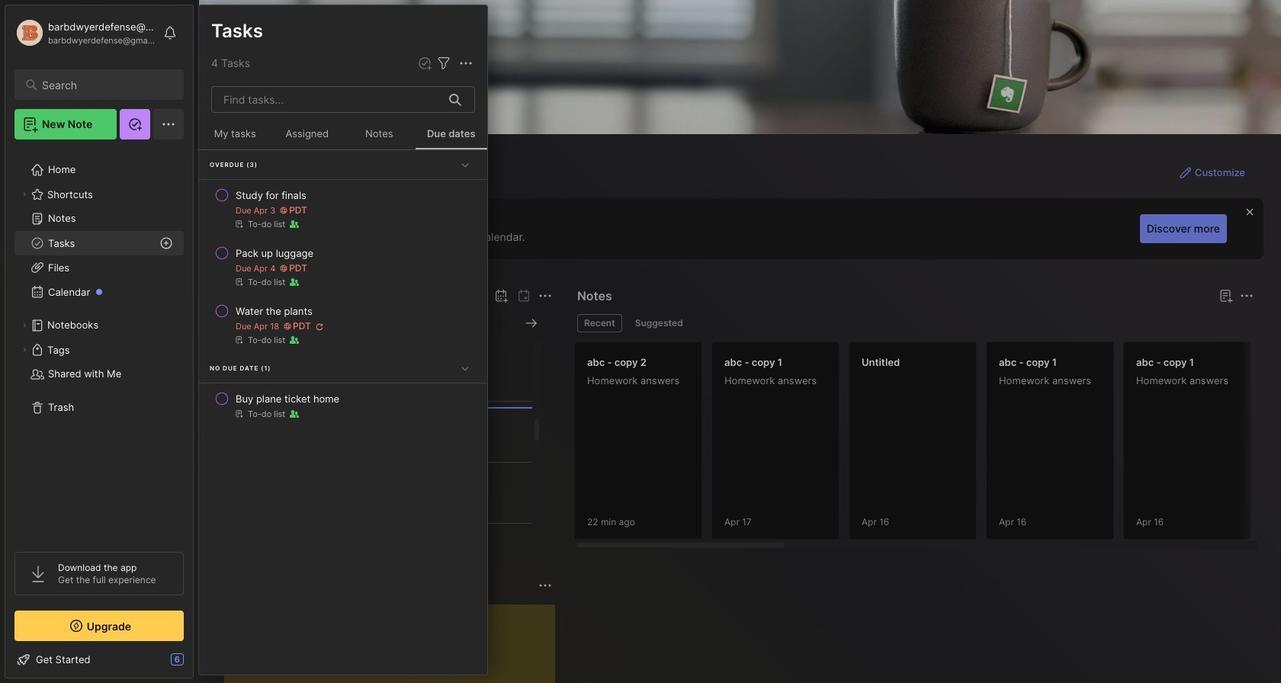 Task type: locate. For each thing, give the bounding box(es) containing it.
none search field inside the main element
[[42, 76, 170, 94]]

row group
[[199, 150, 487, 428], [574, 342, 1282, 549]]

study for finals 1 cell
[[236, 188, 307, 203]]

filter tasks image
[[435, 54, 453, 72]]

1 horizontal spatial row group
[[574, 342, 1282, 549]]

tree
[[5, 149, 193, 539]]

pack up luggage 2 cell
[[236, 246, 314, 261]]

None search field
[[42, 76, 170, 94]]

row
[[205, 182, 481, 236], [205, 240, 481, 294], [205, 298, 481, 352], [205, 385, 481, 426]]

1 horizontal spatial tab
[[628, 314, 690, 333]]

tab
[[577, 314, 622, 333], [628, 314, 690, 333]]

Search text field
[[42, 78, 170, 92]]

click to collapse image
[[193, 655, 204, 674]]

0 horizontal spatial tab
[[577, 314, 622, 333]]

water the plants 3 cell
[[236, 304, 313, 319]]

Help and Learning task checklist field
[[5, 648, 193, 672]]

0 horizontal spatial row group
[[199, 150, 487, 428]]

tab list
[[577, 314, 1252, 333]]

collapse overdue image
[[458, 157, 473, 172]]



Task type: vqa. For each thing, say whether or not it's contained in the screenshot.
Search text box at the top of the page
yes



Task type: describe. For each thing, give the bounding box(es) containing it.
1 tab from the left
[[577, 314, 622, 333]]

4 row from the top
[[205, 385, 481, 426]]

Start writing… text field
[[236, 605, 555, 684]]

collapse noduedate image
[[458, 361, 473, 376]]

Account field
[[14, 18, 156, 48]]

expand notebooks image
[[20, 321, 29, 330]]

main element
[[0, 0, 198, 684]]

more actions and view options image
[[457, 54, 475, 72]]

new task image
[[417, 56, 433, 71]]

1 row from the top
[[205, 182, 481, 236]]

Filter tasks field
[[435, 54, 453, 72]]

3 row from the top
[[205, 298, 481, 352]]

2 tab from the left
[[628, 314, 690, 333]]

tree inside the main element
[[5, 149, 193, 539]]

Find tasks… text field
[[214, 87, 440, 112]]

buy plane ticket home 5 cell
[[236, 391, 340, 407]]

More actions and view options field
[[453, 54, 475, 72]]

new evernote calendar event image
[[492, 287, 510, 305]]

2 row from the top
[[205, 240, 481, 294]]

expand tags image
[[20, 346, 29, 355]]



